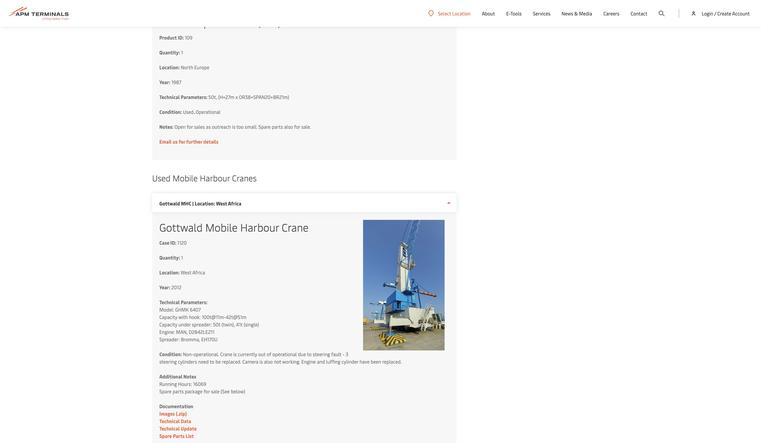 Task type: locate. For each thing, give the bounding box(es) containing it.
quantity: inside the gottwald mhc | location: west africa element
[[159, 254, 180, 261]]

spare
[[259, 123, 271, 130], [159, 388, 172, 395], [159, 433, 172, 439]]

west up 2012
[[181, 269, 192, 276]]

2 vertical spatial location:
[[159, 269, 180, 276]]

1 vertical spatial spare
[[159, 388, 172, 395]]

used mobile harbour cranes
[[152, 172, 257, 184]]

1 horizontal spatial parts
[[272, 123, 283, 130]]

for
[[187, 123, 193, 130], [294, 123, 300, 130], [179, 138, 185, 145], [204, 388, 210, 395]]

&
[[575, 10, 578, 17]]

of
[[267, 351, 271, 358]]

2 vertical spatial spare
[[159, 433, 172, 439]]

media
[[580, 10, 593, 17]]

news & media
[[562, 10, 593, 17]]

location
[[453, 10, 471, 17]]

location: inside dropdown button
[[195, 200, 215, 207]]

contact
[[631, 10, 648, 17]]

1 parameters: from the top
[[181, 94, 208, 100]]

year: left 2012
[[159, 284, 170, 291]]

gottwald up 1120
[[159, 220, 203, 234]]

0 vertical spatial parameters:
[[181, 94, 208, 100]]

technical down technical data link
[[159, 425, 180, 432]]

1 vertical spatial quantity: 1
[[159, 254, 183, 261]]

mobile
[[173, 172, 198, 184], [205, 220, 238, 234]]

gottwald inside gottwald mhc | location: west africa dropdown button
[[159, 200, 180, 207]]

also down of
[[264, 359, 273, 365]]

2 condition: from the top
[[159, 351, 183, 358]]

careers button
[[604, 0, 620, 27]]

steering up and
[[313, 351, 330, 358]]

0 horizontal spatial mobile
[[173, 172, 198, 184]]

kocks ship-to-shore (sts) crane
[[159, 15, 311, 29]]

1 vertical spatial west
[[181, 269, 192, 276]]

for right us
[[179, 138, 185, 145]]

location:
[[159, 64, 180, 71], [195, 200, 215, 207], [159, 269, 180, 276]]

non-operational. crane is currently out of operational due to steering fault - 3 steering cylinders need to be replaced. camera is also not working. engine and luffing cylinder have been replaced.
[[159, 351, 402, 365]]

1 vertical spatial parts
[[173, 388, 184, 395]]

to left be
[[210, 359, 215, 365]]

crane right (sts)
[[284, 15, 311, 29]]

1 horizontal spatial harbour
[[240, 220, 279, 234]]

to right due
[[307, 351, 312, 358]]

1 horizontal spatial mobile
[[205, 220, 238, 234]]

1 vertical spatial parameters:
[[181, 299, 208, 306]]

and
[[317, 359, 325, 365]]

0 vertical spatial africa
[[228, 200, 242, 207]]

case id: 1120
[[159, 240, 187, 246]]

man,
[[176, 329, 188, 335]]

0 vertical spatial gottwald
[[159, 200, 180, 207]]

out
[[259, 351, 266, 358]]

replaced. right been
[[383, 359, 402, 365]]

1 vertical spatial gottwald
[[159, 220, 203, 234]]

gottwald inside the gottwald mhc | location: west africa element
[[159, 220, 203, 234]]

0 vertical spatial capacity
[[159, 314, 177, 320]]

spare inside additional notes running hours: 16069 spare parts package for sale (see below)
[[159, 388, 172, 395]]

steering
[[313, 351, 330, 358], [159, 359, 177, 365]]

(see
[[221, 388, 230, 395]]

additional
[[159, 373, 183, 380]]

west
[[216, 200, 227, 207], [181, 269, 192, 276]]

email
[[159, 138, 172, 145]]

is left currently
[[234, 351, 237, 358]]

1 down 1120
[[181, 254, 183, 261]]

year: 2012
[[159, 284, 182, 291]]

quantity: 1 down case id: 1120
[[159, 254, 183, 261]]

4 technical from the top
[[159, 425, 180, 432]]

1 inside the gottwald mhc | location: west africa element
[[181, 254, 183, 261]]

crane inside the gottwald mhc | location: west africa element
[[282, 220, 309, 234]]

technical down images
[[159, 418, 180, 425]]

0 horizontal spatial also
[[264, 359, 273, 365]]

0 vertical spatial to
[[307, 351, 312, 358]]

parameters: inside technical parameters: model: ghmk 6407 capacity with hook: 100t@11m-42t@51m capacity under spreader: 50t (twin), 41t (single) engine: man, d2842le211 spreader: bromma, eh170u
[[181, 299, 208, 306]]

2 parameters: from the top
[[181, 299, 208, 306]]

1 vertical spatial condition:
[[159, 351, 183, 358]]

1 vertical spatial steering
[[159, 359, 177, 365]]

images
[[159, 411, 175, 417]]

2 quantity: from the top
[[159, 254, 180, 261]]

0 vertical spatial west
[[216, 200, 227, 207]]

0 vertical spatial year:
[[159, 79, 170, 85]]

1 for west
[[181, 254, 183, 261]]

1 vertical spatial 1
[[181, 254, 183, 261]]

africa
[[228, 200, 242, 207], [193, 269, 205, 276]]

parts right small.
[[272, 123, 283, 130]]

id:
[[178, 34, 184, 41], [171, 240, 176, 246]]

mobile inside the gottwald mhc | location: west africa element
[[205, 220, 238, 234]]

id: left 1120
[[171, 240, 176, 246]]

0 horizontal spatial west
[[181, 269, 192, 276]]

quantity: 1 inside the gottwald mhc | location: west africa element
[[159, 254, 183, 261]]

0 vertical spatial 1
[[181, 49, 183, 56]]

1 year: from the top
[[159, 79, 170, 85]]

0 vertical spatial parts
[[272, 123, 283, 130]]

login / create account
[[702, 10, 750, 17]]

1120
[[178, 240, 187, 246]]

0 horizontal spatial used
[[152, 172, 171, 184]]

or38+span20+br21m)
[[239, 94, 289, 100]]

2 vertical spatial is
[[260, 359, 263, 365]]

also left the sale.
[[284, 123, 293, 130]]

0 horizontal spatial harbour
[[200, 172, 230, 184]]

|
[[193, 200, 194, 207]]

harbour
[[200, 172, 230, 184], [240, 220, 279, 234]]

parts
[[272, 123, 283, 130], [173, 388, 184, 395]]

1 vertical spatial quantity:
[[159, 254, 180, 261]]

news & media button
[[562, 0, 593, 27]]

2 quantity: 1 from the top
[[159, 254, 183, 261]]

0 vertical spatial quantity: 1
[[159, 49, 183, 56]]

1 horizontal spatial id:
[[178, 34, 184, 41]]

create
[[718, 10, 732, 17]]

condition: for condition: used . operational
[[159, 109, 182, 115]]

1 vertical spatial used
[[152, 172, 171, 184]]

bromma,
[[181, 336, 200, 343]]

0 horizontal spatial parts
[[173, 388, 184, 395]]

year: left 1987
[[159, 79, 170, 85]]

50t
[[213, 321, 221, 328]]

0 horizontal spatial africa
[[193, 269, 205, 276]]

2 1 from the top
[[181, 254, 183, 261]]

parameters: up 6407
[[181, 299, 208, 306]]

1 quantity: 1 from the top
[[159, 49, 183, 56]]

1 horizontal spatial west
[[216, 200, 227, 207]]

1 vertical spatial harbour
[[240, 220, 279, 234]]

0 horizontal spatial replaced.
[[222, 359, 241, 365]]

1 condition: from the top
[[159, 109, 182, 115]]

gottwald
[[159, 200, 180, 207], [159, 220, 203, 234]]

location: north europe
[[159, 64, 210, 71]]

technical up model:
[[159, 299, 180, 306]]

0 horizontal spatial to
[[210, 359, 215, 365]]

west up gottwald mobile harbour crane
[[216, 200, 227, 207]]

1 horizontal spatial replaced.
[[383, 359, 402, 365]]

location: right |
[[195, 200, 215, 207]]

condition: inside the gottwald mhc | location: west africa element
[[159, 351, 183, 358]]

condition: down spreader:
[[159, 351, 183, 358]]

2 year: from the top
[[159, 284, 170, 291]]

is down out
[[260, 359, 263, 365]]

location: west africa
[[159, 269, 205, 276]]

for inside additional notes running hours: 16069 spare parts package for sale (see below)
[[204, 388, 210, 395]]

0 vertical spatial crane
[[284, 15, 311, 29]]

1 vertical spatial capacity
[[159, 321, 177, 328]]

technical down year: 1987
[[159, 94, 180, 100]]

harbour inside the gottwald mhc | location: west africa element
[[240, 220, 279, 234]]

replaced.
[[222, 359, 241, 365], [383, 359, 402, 365]]

1 vertical spatial crane
[[282, 220, 309, 234]]

1 quantity: from the top
[[159, 49, 180, 56]]

gottwald left mhc
[[159, 200, 180, 207]]

too
[[237, 123, 244, 130]]

parameters: for model:
[[181, 299, 208, 306]]

id: left 109
[[178, 34, 184, 41]]

engine:
[[159, 329, 175, 335]]

1 vertical spatial id:
[[171, 240, 176, 246]]

0 vertical spatial used
[[183, 109, 194, 115]]

parameters: up the .
[[181, 94, 208, 100]]

capacity up engine:
[[159, 321, 177, 328]]

technical inside technical parameters: model: ghmk 6407 capacity with hook: 100t@11m-42t@51m capacity under spreader: 50t (twin), 41t (single) engine: man, d2842le211 spreader: bromma, eh170u
[[159, 299, 180, 306]]

1987
[[172, 79, 182, 85]]

0 vertical spatial harbour
[[200, 172, 230, 184]]

0 vertical spatial mobile
[[173, 172, 198, 184]]

steering up additional
[[159, 359, 177, 365]]

crane down gottwald mhc | location: west africa dropdown button
[[282, 220, 309, 234]]

mobile for gottwald
[[205, 220, 238, 234]]

0 horizontal spatial id:
[[171, 240, 176, 246]]

0 vertical spatial location:
[[159, 64, 180, 71]]

1 vertical spatial africa
[[193, 269, 205, 276]]

e-
[[507, 10, 511, 17]]

1 horizontal spatial used
[[183, 109, 194, 115]]

(twin),
[[222, 321, 235, 328]]

africa inside dropdown button
[[228, 200, 242, 207]]

gottwald mhc | location: west africa
[[159, 200, 242, 207]]

0 vertical spatial condition:
[[159, 109, 182, 115]]

quantity: down product
[[159, 49, 180, 56]]

model:
[[159, 306, 174, 313]]

1
[[181, 49, 183, 56], [181, 254, 183, 261]]

1 vertical spatial location:
[[195, 200, 215, 207]]

year: 1987
[[159, 79, 182, 85]]

location: up 'year: 2012'
[[159, 269, 180, 276]]

spare down "running"
[[159, 388, 172, 395]]

harbour for cranes
[[200, 172, 230, 184]]

1 vertical spatial year:
[[159, 284, 170, 291]]

documentation
[[159, 403, 193, 410]]

news
[[562, 10, 574, 17]]

package
[[185, 388, 203, 395]]

replaced. right be
[[222, 359, 241, 365]]

1 horizontal spatial africa
[[228, 200, 242, 207]]

2 capacity from the top
[[159, 321, 177, 328]]

0 vertical spatial id:
[[178, 34, 184, 41]]

parts down hours:
[[173, 388, 184, 395]]

is left "too"
[[232, 123, 236, 130]]

capacity down model:
[[159, 314, 177, 320]]

year: inside the gottwald mhc | location: west africa element
[[159, 284, 170, 291]]

to
[[307, 351, 312, 358], [210, 359, 215, 365]]

quantity: down case id: 1120
[[159, 254, 180, 261]]

location: up year: 1987
[[159, 64, 180, 71]]

product id: 109
[[159, 34, 193, 41]]

id: inside the gottwald mhc | location: west africa element
[[171, 240, 176, 246]]

careers
[[604, 10, 620, 17]]

(h=27m
[[218, 94, 235, 100]]

2 gottwald from the top
[[159, 220, 203, 234]]

used
[[183, 109, 194, 115], [152, 172, 171, 184]]

spare right small.
[[259, 123, 271, 130]]

1 vertical spatial mobile
[[205, 220, 238, 234]]

parts inside additional notes running hours: 16069 spare parts package for sale (see below)
[[173, 388, 184, 395]]

for left sale
[[204, 388, 210, 395]]

camera
[[243, 359, 259, 365]]

currently
[[238, 351, 257, 358]]

1 up location: north europe
[[181, 49, 183, 56]]

product
[[159, 34, 177, 41]]

1 1 from the top
[[181, 49, 183, 56]]

0 vertical spatial quantity:
[[159, 49, 180, 56]]

spare left parts
[[159, 433, 172, 439]]

due
[[298, 351, 306, 358]]

1 vertical spatial to
[[210, 359, 215, 365]]

capacity
[[159, 314, 177, 320], [159, 321, 177, 328]]

2 technical from the top
[[159, 299, 180, 306]]

condition: for condition:
[[159, 351, 183, 358]]

1 horizontal spatial steering
[[313, 351, 330, 358]]

cylinders
[[178, 359, 197, 365]]

gottwald mobile harbour crane
[[159, 220, 309, 234]]

condition:
[[159, 109, 182, 115], [159, 351, 183, 358]]

for left the sale.
[[294, 123, 300, 130]]

condition: up "notes:"
[[159, 109, 182, 115]]

0 vertical spatial also
[[284, 123, 293, 130]]

been
[[371, 359, 381, 365]]

1 gottwald from the top
[[159, 200, 180, 207]]

1 vertical spatial also
[[264, 359, 273, 365]]

tools
[[511, 10, 522, 17]]

quantity: 1 down product
[[159, 49, 183, 56]]



Task type: describe. For each thing, give the bounding box(es) containing it.
year: for year: 1987
[[159, 79, 170, 85]]

notes
[[184, 373, 196, 380]]

(single)
[[244, 321, 259, 328]]

for left sales
[[187, 123, 193, 130]]

additional notes running hours: 16069 spare parts package for sale (see below)
[[159, 373, 245, 395]]

d2842le211
[[189, 329, 215, 335]]

kocks
[[159, 15, 187, 29]]

gottwald for gottwald mhc | location: west africa
[[159, 200, 180, 207]]

spreader:
[[192, 321, 212, 328]]

list
[[186, 433, 194, 439]]

about
[[482, 10, 495, 17]]

documentation images (.zip) technical data technical update spare parts list
[[159, 403, 197, 439]]

1 technical from the top
[[159, 94, 180, 100]]

location: for product id: 109
[[159, 64, 180, 71]]

operational
[[196, 109, 221, 115]]

year: for year: 2012
[[159, 284, 170, 291]]

(.zip)
[[176, 411, 187, 417]]

gottwald for gottwald mobile harbour crane
[[159, 220, 203, 234]]

services
[[533, 10, 551, 17]]

europe
[[194, 64, 210, 71]]

parameters: for 50t,
[[181, 94, 208, 100]]

1 replaced. from the left
[[222, 359, 241, 365]]

41t
[[236, 321, 243, 328]]

mobile for used
[[173, 172, 198, 184]]

login / create account link
[[691, 0, 750, 27]]

id: for case
[[171, 240, 176, 246]]

hours:
[[178, 381, 192, 387]]

luffing
[[326, 359, 341, 365]]

non-
[[183, 351, 194, 358]]

outreach
[[212, 123, 231, 130]]

1 horizontal spatial also
[[284, 123, 293, 130]]

16069
[[193, 381, 207, 387]]

$name image
[[363, 220, 445, 351]]

technical parameters: model: ghmk 6407 capacity with hook: 100t@11m-42t@51m capacity under spreader: 50t (twin), 41t (single) engine: man, d2842le211 spreader: bromma, eh170u
[[159, 299, 259, 343]]

technical parameters: 50t, (h=27m x or38+span20+br21m)
[[159, 94, 289, 100]]

0 vertical spatial is
[[232, 123, 236, 130]]

case
[[159, 240, 169, 246]]

notes:
[[159, 123, 174, 130]]

quantity: 1 for product
[[159, 49, 183, 56]]

sales
[[194, 123, 205, 130]]

spare parts list link
[[159, 433, 194, 439]]

ghmk
[[175, 306, 189, 313]]

0 vertical spatial spare
[[259, 123, 271, 130]]

1 vertical spatial is
[[234, 351, 237, 358]]

(sts)
[[258, 15, 281, 29]]

gottwald mhc | location: west africa element
[[152, 212, 457, 443]]

x
[[236, 94, 238, 100]]

e-tools
[[507, 10, 522, 17]]

e-tools button
[[507, 0, 522, 27]]

.
[[194, 109, 195, 115]]

/
[[715, 10, 717, 17]]

spare inside documentation images (.zip) technical data technical update spare parts list
[[159, 433, 172, 439]]

sale
[[211, 388, 220, 395]]

email us for further details
[[159, 138, 219, 145]]

technical update link
[[159, 425, 197, 432]]

operational
[[273, 351, 297, 358]]

open
[[175, 123, 186, 130]]

harbour for crane
[[240, 220, 279, 234]]

location: for case id: 1120
[[159, 269, 180, 276]]

quantity: for product
[[159, 49, 180, 56]]

account
[[733, 10, 750, 17]]

100t@11m-
[[202, 314, 226, 320]]

about button
[[482, 0, 495, 27]]

0 horizontal spatial steering
[[159, 359, 177, 365]]

3
[[346, 351, 349, 358]]

have
[[360, 359, 370, 365]]

technical data link
[[159, 418, 191, 425]]

6407
[[190, 306, 201, 313]]

109
[[185, 34, 193, 41]]

services button
[[533, 0, 551, 27]]

quantity: 1 for case
[[159, 254, 183, 261]]

sale.
[[302, 123, 311, 130]]

condition: used . operational
[[159, 109, 221, 115]]

1 for north
[[181, 49, 183, 56]]

below)
[[231, 388, 245, 395]]

cranes
[[232, 172, 257, 184]]

be
[[216, 359, 221, 365]]

details
[[204, 138, 219, 145]]

quantity: for case
[[159, 254, 180, 261]]

email us for further details link
[[159, 138, 219, 145]]

2012
[[171, 284, 182, 291]]

1 capacity from the top
[[159, 314, 177, 320]]

with
[[179, 314, 188, 320]]

images (.zip) link
[[159, 411, 187, 417]]

3 technical from the top
[[159, 418, 180, 425]]

select
[[438, 10, 451, 17]]

west inside dropdown button
[[216, 200, 227, 207]]

data
[[181, 418, 191, 425]]

further
[[186, 138, 202, 145]]

under
[[179, 321, 191, 328]]

cylinder
[[342, 359, 359, 365]]

2 replaced. from the left
[[383, 359, 402, 365]]

to-
[[214, 15, 228, 29]]

50t,
[[209, 94, 217, 100]]

shore
[[228, 15, 255, 29]]

42t@51m
[[226, 314, 247, 320]]

working. engine
[[282, 359, 316, 365]]

north
[[181, 64, 193, 71]]

not
[[274, 359, 281, 365]]

0 vertical spatial steering
[[313, 351, 330, 358]]

ship-
[[189, 15, 214, 29]]

update
[[181, 425, 197, 432]]

id: for product
[[178, 34, 184, 41]]

also inside non-operational. crane is currently out of operational due to steering fault - 3 steering cylinders need to be replaced. camera is also not working. engine and luffing cylinder have been replaced.
[[264, 359, 273, 365]]

login
[[702, 10, 714, 17]]

us
[[173, 138, 178, 145]]

running
[[159, 381, 177, 387]]

need
[[198, 359, 209, 365]]

1 horizontal spatial to
[[307, 351, 312, 358]]



Task type: vqa. For each thing, say whether or not it's contained in the screenshot.


